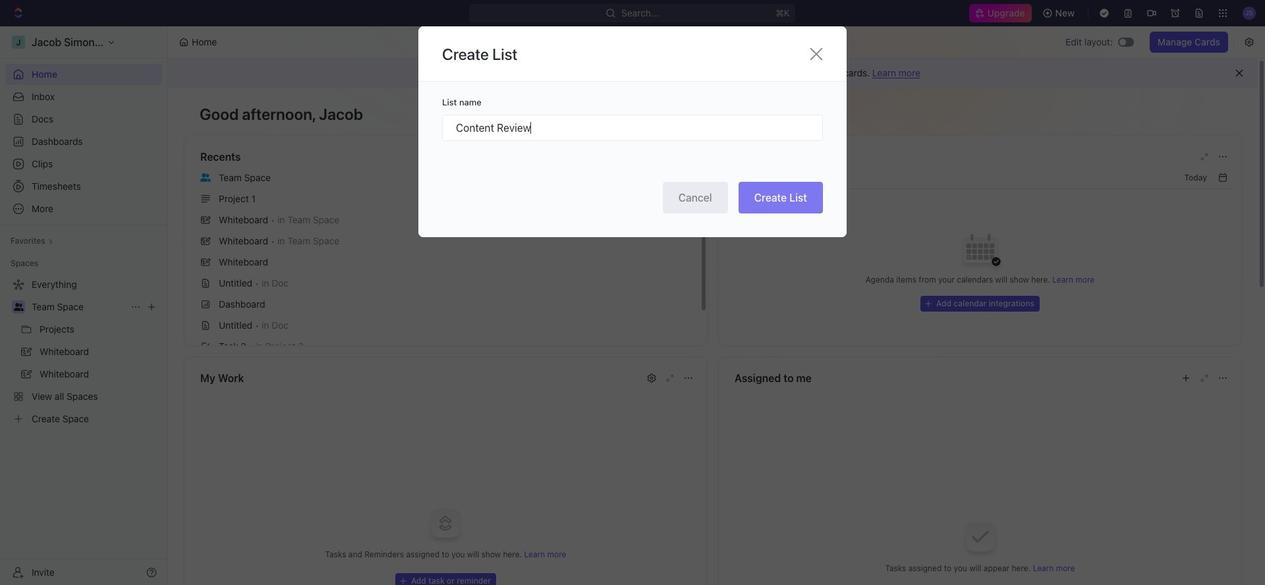Task type: describe. For each thing, give the bounding box(es) containing it.
List text field
[[442, 114, 823, 141]]

0 vertical spatial user group image
[[200, 173, 211, 182]]



Task type: vqa. For each thing, say whether or not it's contained in the screenshot.
86869j8cf button
no



Task type: locate. For each thing, give the bounding box(es) containing it.
user group image inside sidebar navigation
[[14, 303, 23, 311]]

1 horizontal spatial user group image
[[200, 173, 211, 182]]

0 horizontal spatial user group image
[[14, 303, 23, 311]]

alert
[[168, 59, 1258, 88]]

sidebar navigation
[[0, 26, 168, 585]]

1 vertical spatial user group image
[[14, 303, 23, 311]]

user group image
[[200, 173, 211, 182], [14, 303, 23, 311]]



